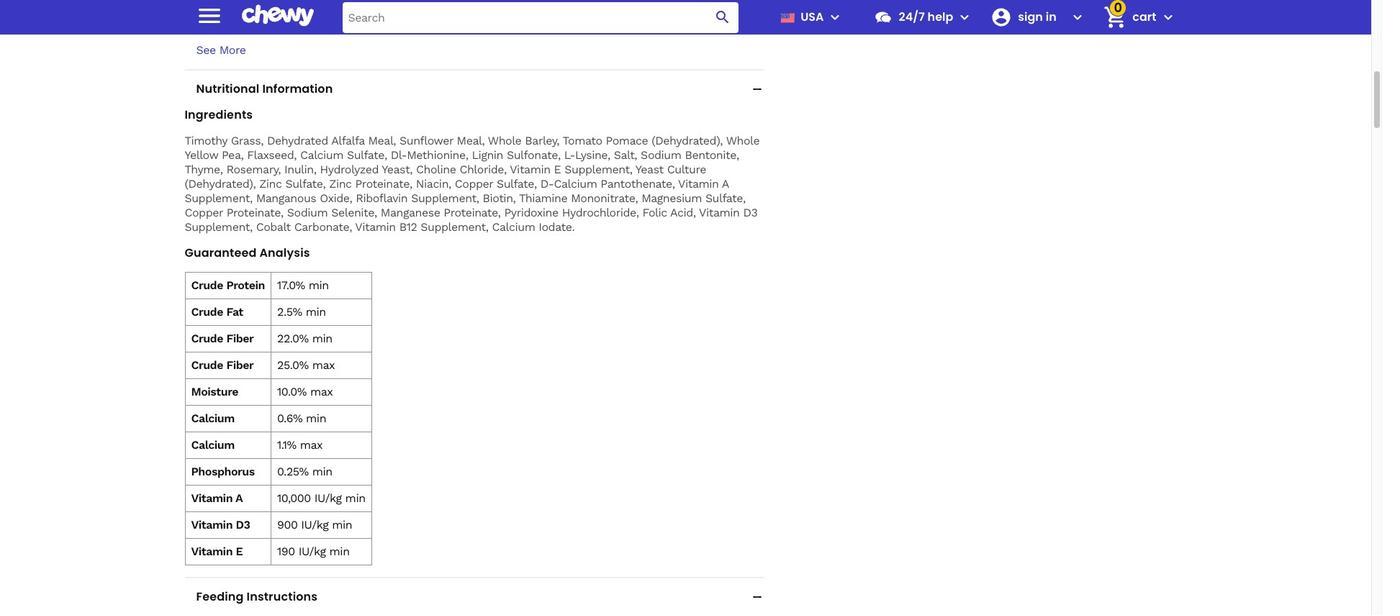 Task type: describe. For each thing, give the bounding box(es) containing it.
fiber for 22.0% min
[[226, 332, 254, 346]]

timothy
[[185, 134, 227, 148]]

folic
[[643, 206, 667, 220]]

calcium down l-
[[554, 177, 597, 191]]

fiber for 25.0% max
[[226, 359, 254, 372]]

1 zinc from the left
[[259, 177, 282, 191]]

1 vertical spatial d3
[[236, 518, 250, 532]]

900 iu/kg min
[[277, 518, 352, 532]]

vitamin right acid,
[[699, 206, 740, 220]]

2 meal, from the left
[[457, 134, 485, 148]]

vitamin up vitamin d3
[[191, 492, 233, 506]]

17.0%
[[277, 279, 305, 292]]

supplement, down niacin,
[[411, 192, 479, 205]]

enticing
[[472, 17, 514, 31]]

supplement, up guaranteed at the top left of the page
[[185, 220, 253, 234]]

or
[[396, 3, 406, 17]]

190 iu/kg min
[[277, 545, 350, 559]]

instructions
[[247, 589, 318, 606]]

contains
[[309, 3, 354, 17]]

dehydrated
[[267, 134, 328, 148]]

information
[[262, 81, 333, 97]]

vitamin down selenite,
[[355, 220, 396, 234]]

crude for 2.5% min
[[191, 305, 223, 319]]

chewy support image
[[875, 8, 893, 27]]

acid,
[[671, 206, 696, 220]]

crude fiber for 22.0% min
[[191, 332, 254, 346]]

vitamin up vitamin e
[[191, 518, 233, 532]]

riboflavin
[[356, 192, 408, 205]]

b12
[[399, 220, 417, 234]]

2.5% min
[[277, 305, 326, 319]]

hydrolyzed
[[320, 163, 379, 176]]

those
[[464, 3, 494, 17]]

soy
[[375, 3, 392, 17]]

sign in
[[1019, 9, 1057, 25]]

0.25% min
[[277, 465, 333, 479]]

feeding instructions
[[196, 589, 318, 606]]

yeast,
[[382, 163, 413, 176]]

sunflower
[[400, 134, 453, 148]]

alfalfa
[[331, 134, 365, 148]]

1 horizontal spatial proteinate,
[[355, 177, 412, 191]]

25.0%
[[277, 359, 309, 372]]

2 horizontal spatial proteinate,
[[444, 206, 501, 220]]

a inside timothy grass, dehydrated alfalfa meal, sunflower meal, whole barley, tomato pomace (dehydrated), whole yellow pea, flaxseed, calcium sulfate, dl-methionine, lignin sulfonate, l-lysine, salt, sodium bentonite, thyme, rosemary, inulin, hydrolyzed yeast, choline chloride, vitamin e supplement, yeast culture (dehydrated), zinc sulfate, zinc proteinate, niacin, copper sulfate, d-calcium pantothenate, vitamin a supplement, manganous oxide, riboflavin supplement, biotin, thiamine mononitrate, magnesium sulfate, copper proteinate, sodium selenite, manganese proteinate, pyridoxine hydrochloride, folic acid, vitamin d3 supplement, cobalt carbonate, vitamin b12 supplement, calcium iodate.
[[722, 177, 729, 191]]

vitamin d3
[[191, 518, 250, 532]]

non-gmo formula contains no soy or wheat for those companions with sensitivities. appeals to the pickiest of bunny buddies with an enticing herbal aroma.
[[208, 3, 657, 31]]

aroma.
[[554, 17, 591, 31]]

crude fat
[[191, 305, 243, 319]]

pickiest
[[289, 17, 330, 31]]

sulfonate,
[[507, 148, 561, 162]]

max for 1.1% max
[[300, 439, 323, 452]]

min up 900 iu/kg min
[[345, 492, 366, 506]]

carbonate,
[[294, 220, 352, 234]]

pantothenate,
[[601, 177, 675, 191]]

24/7 help link
[[869, 0, 954, 35]]

supplement, down lysine, at the left
[[565, 163, 633, 176]]

iodate.
[[539, 220, 575, 234]]

iu/kg for 190
[[299, 545, 326, 559]]

wheat
[[410, 3, 442, 17]]

calcium down moisture
[[191, 412, 235, 426]]

buddies
[[383, 17, 426, 31]]

min down 10,000 iu/kg min
[[332, 518, 352, 532]]

rosemary,
[[227, 163, 281, 176]]

selenite,
[[331, 206, 377, 220]]

vitamin down culture
[[678, 177, 719, 191]]

0 vertical spatial copper
[[455, 177, 493, 191]]

feeding instructions image
[[750, 591, 765, 605]]

cobalt
[[256, 220, 291, 234]]

0.25%
[[277, 465, 309, 479]]

supplement, right b12
[[421, 220, 489, 234]]

pyridoxine
[[505, 206, 559, 220]]

2 whole from the left
[[726, 134, 760, 148]]

1 vertical spatial (dehydrated),
[[185, 177, 256, 191]]

timothy grass, dehydrated alfalfa meal, sunflower meal, whole barley, tomato pomace (dehydrated), whole yellow pea, flaxseed, calcium sulfate, dl-methionine, lignin sulfonate, l-lysine, salt, sodium bentonite, thyme, rosemary, inulin, hydrolyzed yeast, choline chloride, vitamin e supplement, yeast culture (dehydrated), zinc sulfate, zinc proteinate, niacin, copper sulfate, d-calcium pantothenate, vitamin a supplement, manganous oxide, riboflavin supplement, biotin, thiamine mononitrate, magnesium sulfate, copper proteinate, sodium selenite, manganese proteinate, pyridoxine hydrochloride, folic acid, vitamin d3 supplement, cobalt carbonate, vitamin b12 supplement, calcium iodate.
[[185, 134, 760, 234]]

1 horizontal spatial (dehydrated),
[[652, 134, 723, 148]]

0 horizontal spatial proteinate,
[[227, 206, 284, 220]]

flaxseed,
[[247, 148, 297, 162]]

salt,
[[614, 148, 637, 162]]

0 horizontal spatial e
[[236, 545, 243, 559]]

pomace
[[606, 134, 648, 148]]

formula
[[264, 3, 305, 17]]

vitamin e
[[191, 545, 243, 559]]

fat
[[226, 305, 243, 319]]

crude for 22.0% min
[[191, 332, 223, 346]]

crude protein
[[191, 279, 265, 292]]

0 horizontal spatial with
[[429, 17, 452, 31]]

17.0% min
[[277, 279, 329, 292]]

feeding
[[196, 589, 244, 606]]

sulfate, down inulin,
[[286, 177, 326, 191]]

cart link
[[1098, 0, 1157, 35]]

e inside timothy grass, dehydrated alfalfa meal, sunflower meal, whole barley, tomato pomace (dehydrated), whole yellow pea, flaxseed, calcium sulfate, dl-methionine, lignin sulfonate, l-lysine, salt, sodium bentonite, thyme, rosemary, inulin, hydrolyzed yeast, choline chloride, vitamin e supplement, yeast culture (dehydrated), zinc sulfate, zinc proteinate, niacin, copper sulfate, d-calcium pantothenate, vitamin a supplement, manganous oxide, riboflavin supplement, biotin, thiamine mononitrate, magnesium sulfate, copper proteinate, sodium selenite, manganese proteinate, pyridoxine hydrochloride, folic acid, vitamin d3 supplement, cobalt carbonate, vitamin b12 supplement, calcium iodate.
[[554, 163, 561, 176]]

0 vertical spatial with
[[566, 3, 589, 17]]

guaranteed
[[185, 245, 257, 261]]

biotin,
[[483, 192, 516, 205]]

sensitivities.
[[592, 3, 657, 17]]

menu image
[[827, 9, 844, 26]]

lysine,
[[575, 148, 611, 162]]

grass,
[[231, 134, 264, 148]]

choline
[[416, 163, 456, 176]]

max for 25.0% max
[[312, 359, 335, 372]]

10.0%
[[277, 385, 307, 399]]

submit search image
[[715, 9, 732, 26]]

items image
[[1103, 5, 1128, 30]]

oxide,
[[320, 192, 352, 205]]

900
[[277, 518, 298, 532]]

culture
[[667, 163, 706, 176]]

cart menu image
[[1160, 9, 1177, 26]]

vitamin down sulfonate,
[[510, 163, 551, 176]]

herbal
[[518, 17, 551, 31]]

d-
[[541, 177, 554, 191]]



Task type: locate. For each thing, give the bounding box(es) containing it.
manganous
[[256, 192, 316, 205]]

0 vertical spatial d3
[[744, 206, 758, 220]]

1 horizontal spatial e
[[554, 163, 561, 176]]

2 fiber from the top
[[226, 359, 254, 372]]

of
[[334, 17, 344, 31]]

0 horizontal spatial (dehydrated),
[[185, 177, 256, 191]]

meal, up lignin
[[457, 134, 485, 148]]

see more
[[196, 43, 246, 57]]

e down vitamin d3
[[236, 545, 243, 559]]

0 horizontal spatial a
[[236, 492, 243, 506]]

copper down chloride, in the top of the page
[[455, 177, 493, 191]]

help menu image
[[957, 9, 974, 26]]

vitamin a
[[191, 492, 243, 506]]

crude down crude fat
[[191, 332, 223, 346]]

crude fiber for 25.0% max
[[191, 359, 254, 372]]

0 horizontal spatial whole
[[488, 134, 522, 148]]

non-
[[208, 3, 235, 17]]

22.0%
[[277, 332, 309, 346]]

min
[[309, 279, 329, 292], [306, 305, 326, 319], [312, 332, 333, 346], [306, 412, 326, 426], [312, 465, 333, 479], [345, 492, 366, 506], [332, 518, 352, 532], [330, 545, 350, 559]]

0.6%
[[277, 412, 303, 426]]

1 horizontal spatial zinc
[[329, 177, 352, 191]]

methionine,
[[407, 148, 468, 162]]

account menu image
[[1070, 9, 1087, 26]]

with down for
[[429, 17, 452, 31]]

0 vertical spatial fiber
[[226, 332, 254, 346]]

1 vertical spatial copper
[[185, 206, 223, 220]]

min up 10,000 iu/kg min
[[312, 465, 333, 479]]

crude left fat
[[191, 305, 223, 319]]

4 crude from the top
[[191, 359, 223, 372]]

inulin,
[[284, 163, 316, 176]]

e down sulfonate,
[[554, 163, 561, 176]]

10,000 iu/kg min
[[277, 492, 366, 506]]

1 meal, from the left
[[368, 134, 396, 148]]

vitamin down vitamin d3
[[191, 545, 233, 559]]

thiamine
[[519, 192, 568, 205]]

1 horizontal spatial meal,
[[457, 134, 485, 148]]

see
[[196, 43, 216, 57]]

0 vertical spatial iu/kg
[[314, 492, 342, 506]]

1 crude fiber from the top
[[191, 332, 254, 346]]

0 vertical spatial a
[[722, 177, 729, 191]]

yellow
[[185, 148, 218, 162]]

0 vertical spatial sodium
[[641, 148, 682, 162]]

1 vertical spatial iu/kg
[[301, 518, 329, 532]]

whole up bentonite,
[[726, 134, 760, 148]]

d3 inside timothy grass, dehydrated alfalfa meal, sunflower meal, whole barley, tomato pomace (dehydrated), whole yellow pea, flaxseed, calcium sulfate, dl-methionine, lignin sulfonate, l-lysine, salt, sodium bentonite, thyme, rosemary, inulin, hydrolyzed yeast, choline chloride, vitamin e supplement, yeast culture (dehydrated), zinc sulfate, zinc proteinate, niacin, copper sulfate, d-calcium pantothenate, vitamin a supplement, manganous oxide, riboflavin supplement, biotin, thiamine mononitrate, magnesium sulfate, copper proteinate, sodium selenite, manganese proteinate, pyridoxine hydrochloride, folic acid, vitamin d3 supplement, cobalt carbonate, vitamin b12 supplement, calcium iodate.
[[744, 206, 758, 220]]

Search text field
[[342, 2, 739, 33]]

a
[[722, 177, 729, 191], [236, 492, 243, 506]]

nutritional
[[196, 81, 260, 97]]

2 zinc from the left
[[329, 177, 352, 191]]

meal,
[[368, 134, 396, 148], [457, 134, 485, 148]]

10,000
[[277, 492, 311, 506]]

cart
[[1133, 9, 1157, 25]]

usa
[[801, 9, 824, 25]]

l-
[[564, 148, 575, 162]]

protein
[[226, 279, 265, 292]]

sign
[[1019, 9, 1043, 25]]

e
[[554, 163, 561, 176], [236, 545, 243, 559]]

proteinate, up riboflavin
[[355, 177, 412, 191]]

3 crude from the top
[[191, 332, 223, 346]]

1 vertical spatial fiber
[[226, 359, 254, 372]]

0 horizontal spatial zinc
[[259, 177, 282, 191]]

calcium up phosphorus
[[191, 439, 235, 452]]

fiber down fat
[[226, 332, 254, 346]]

nutritional information image
[[750, 82, 765, 96]]

a down phosphorus
[[236, 492, 243, 506]]

0 horizontal spatial sodium
[[287, 206, 328, 220]]

sodium
[[641, 148, 682, 162], [287, 206, 328, 220]]

proteinate, down biotin,
[[444, 206, 501, 220]]

1 vertical spatial e
[[236, 545, 243, 559]]

d3 down vitamin a
[[236, 518, 250, 532]]

0 horizontal spatial copper
[[185, 206, 223, 220]]

whole
[[488, 134, 522, 148], [726, 134, 760, 148]]

0 vertical spatial e
[[554, 163, 561, 176]]

1 vertical spatial with
[[429, 17, 452, 31]]

1.1%
[[277, 439, 296, 452]]

1 horizontal spatial d3
[[744, 206, 758, 220]]

22.0% min
[[277, 332, 333, 346]]

copper down 'thyme,'
[[185, 206, 223, 220]]

crude for 17.0% min
[[191, 279, 223, 292]]

max right the 10.0%
[[310, 385, 333, 399]]

with up aroma.
[[566, 3, 589, 17]]

190
[[277, 545, 295, 559]]

phosphorus
[[191, 465, 255, 479]]

sodium up yeast
[[641, 148, 682, 162]]

an
[[456, 17, 469, 31]]

(dehydrated), down 'thyme,'
[[185, 177, 256, 191]]

2.5%
[[277, 305, 302, 319]]

iu/kg right 190
[[299, 545, 326, 559]]

sulfate,
[[347, 148, 387, 162], [286, 177, 326, 191], [497, 177, 537, 191], [706, 192, 746, 205]]

appeals
[[208, 17, 250, 31]]

0 vertical spatial max
[[312, 359, 335, 372]]

0 vertical spatial (dehydrated),
[[652, 134, 723, 148]]

whole up lignin
[[488, 134, 522, 148]]

crude fiber up moisture
[[191, 359, 254, 372]]

10.0% max
[[277, 385, 333, 399]]

crude up crude fat
[[191, 279, 223, 292]]

fiber up moisture
[[226, 359, 254, 372]]

max right 25.0% at the left bottom of page
[[312, 359, 335, 372]]

(dehydrated), up bentonite,
[[652, 134, 723, 148]]

the
[[268, 17, 285, 31]]

mononitrate,
[[571, 192, 638, 205]]

1 horizontal spatial a
[[722, 177, 729, 191]]

crude for 25.0% max
[[191, 359, 223, 372]]

1 vertical spatial sodium
[[287, 206, 328, 220]]

meal, up dl-
[[368, 134, 396, 148]]

magnesium
[[642, 192, 702, 205]]

fiber
[[226, 332, 254, 346], [226, 359, 254, 372]]

calcium down pyridoxine
[[492, 220, 535, 234]]

zinc up oxide,
[[329, 177, 352, 191]]

min right 22.0%
[[312, 332, 333, 346]]

0 vertical spatial crude fiber
[[191, 332, 254, 346]]

dl-
[[391, 148, 407, 162]]

1.1% max
[[277, 439, 323, 452]]

niacin,
[[416, 177, 451, 191]]

1 horizontal spatial copper
[[455, 177, 493, 191]]

thyme,
[[185, 163, 223, 176]]

guaranteed analysis
[[185, 245, 310, 261]]

tomato
[[563, 134, 602, 148]]

2 vertical spatial max
[[300, 439, 323, 452]]

1 vertical spatial max
[[310, 385, 333, 399]]

chloride,
[[460, 163, 507, 176]]

iu/kg for 10,000
[[314, 492, 342, 506]]

2 vertical spatial iu/kg
[[299, 545, 326, 559]]

calcium up inulin,
[[300, 148, 344, 162]]

min right 17.0%
[[309, 279, 329, 292]]

iu/kg for 900
[[301, 518, 329, 532]]

iu/kg up 190 iu/kg min
[[301, 518, 329, 532]]

iu/kg up 900 iu/kg min
[[314, 492, 342, 506]]

max
[[312, 359, 335, 372], [310, 385, 333, 399], [300, 439, 323, 452]]

min right 2.5%
[[306, 305, 326, 319]]

nutritional information
[[196, 81, 333, 97]]

1 whole from the left
[[488, 134, 522, 148]]

sulfate, down bentonite,
[[706, 192, 746, 205]]

crude up moisture
[[191, 359, 223, 372]]

min down 900 iu/kg min
[[330, 545, 350, 559]]

0 horizontal spatial d3
[[236, 518, 250, 532]]

24/7 help
[[899, 9, 954, 25]]

crude fiber down crude fat
[[191, 332, 254, 346]]

gmo
[[235, 3, 260, 17]]

1 vertical spatial a
[[236, 492, 243, 506]]

calcium
[[300, 148, 344, 162], [554, 177, 597, 191], [492, 220, 535, 234], [191, 412, 235, 426], [191, 439, 235, 452]]

1 vertical spatial crude fiber
[[191, 359, 254, 372]]

manganese
[[381, 206, 440, 220]]

companions
[[497, 3, 562, 17]]

1 crude from the top
[[191, 279, 223, 292]]

max for 10.0% max
[[310, 385, 333, 399]]

sodium up "carbonate,"
[[287, 206, 328, 220]]

ingredients
[[185, 107, 253, 123]]

crude fiber
[[191, 332, 254, 346], [191, 359, 254, 372]]

menu image
[[195, 1, 224, 30]]

bentonite,
[[685, 148, 739, 162]]

proteinate, up 'cobalt'
[[227, 206, 284, 220]]

max right 1.1%
[[300, 439, 323, 452]]

zinc
[[259, 177, 282, 191], [329, 177, 352, 191]]

a down bentonite,
[[722, 177, 729, 191]]

1 horizontal spatial with
[[566, 3, 589, 17]]

2 crude from the top
[[191, 305, 223, 319]]

1 horizontal spatial sodium
[[641, 148, 682, 162]]

sulfate, up biotin,
[[497, 177, 537, 191]]

to
[[254, 17, 265, 31]]

in
[[1046, 9, 1057, 25]]

for
[[446, 3, 460, 17]]

d3 right acid,
[[744, 206, 758, 220]]

vitamin
[[510, 163, 551, 176], [678, 177, 719, 191], [699, 206, 740, 220], [355, 220, 396, 234], [191, 492, 233, 506], [191, 518, 233, 532], [191, 545, 233, 559]]

1 horizontal spatial whole
[[726, 134, 760, 148]]

chewy home image
[[242, 0, 314, 32]]

sulfate, up hydrolyzed
[[347, 148, 387, 162]]

pea,
[[222, 148, 244, 162]]

supplement, down 'thyme,'
[[185, 192, 253, 205]]

min right the 0.6%
[[306, 412, 326, 426]]

0 horizontal spatial meal,
[[368, 134, 396, 148]]

1 fiber from the top
[[226, 332, 254, 346]]

proteinate,
[[355, 177, 412, 191], [227, 206, 284, 220], [444, 206, 501, 220]]

crude
[[191, 279, 223, 292], [191, 305, 223, 319], [191, 332, 223, 346], [191, 359, 223, 372]]

bunny
[[348, 17, 380, 31]]

copper
[[455, 177, 493, 191], [185, 206, 223, 220]]

yeast
[[636, 163, 664, 176]]

zinc up manganous
[[259, 177, 282, 191]]

Product search field
[[342, 2, 739, 33]]

barley,
[[525, 134, 560, 148]]

25.0% max
[[277, 359, 335, 372]]

moisture
[[191, 385, 238, 399]]

analysis
[[260, 245, 310, 261]]

2 crude fiber from the top
[[191, 359, 254, 372]]

no
[[358, 3, 371, 17]]



Task type: vqa. For each thing, say whether or not it's contained in the screenshot.
to
yes



